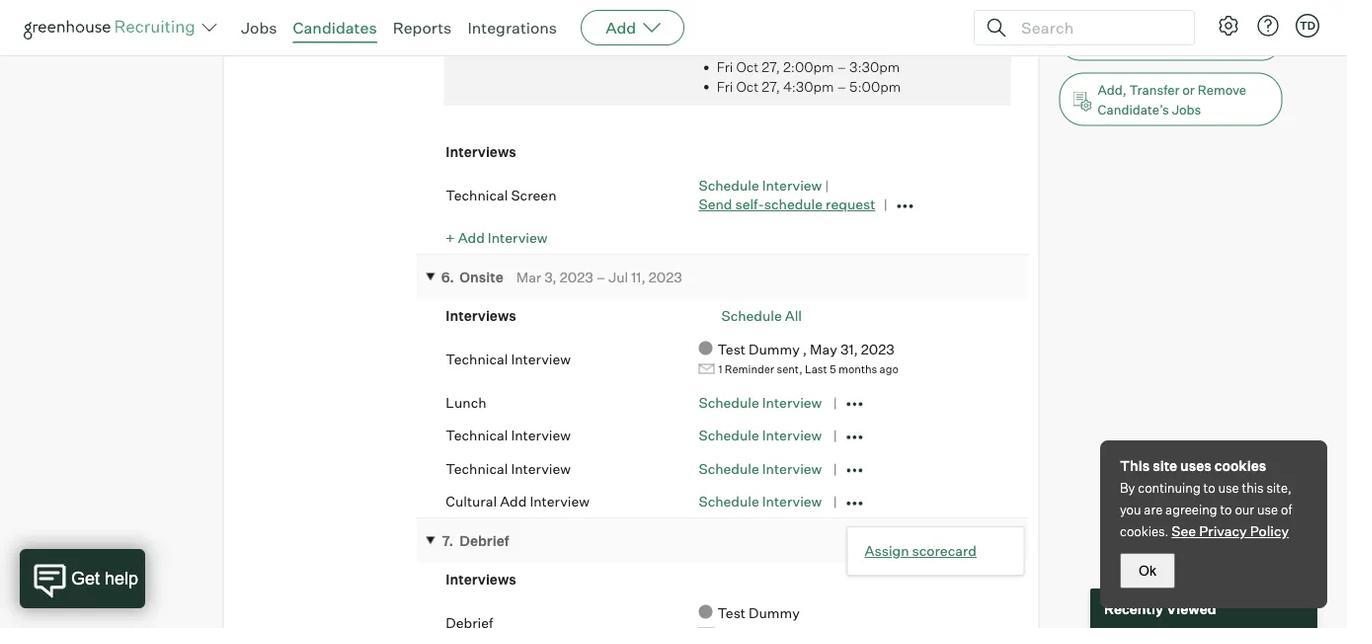 Task type: locate. For each thing, give the bounding box(es) containing it.
technical interview down lunch
[[446, 427, 571, 444]]

0 horizontal spatial jobs
[[241, 18, 277, 38]]

+
[[446, 230, 455, 247]]

0 vertical spatial interviews
[[446, 144, 517, 161]]

2 horizontal spatial 2023
[[862, 341, 895, 358]]

1 vertical spatial technical interview
[[446, 427, 571, 444]]

0 vertical spatial fri
[[717, 59, 734, 76]]

jobs link
[[241, 18, 277, 38]]

–
[[847, 39, 857, 57], [837, 59, 847, 76], [838, 78, 847, 95], [597, 269, 606, 286]]

1 fri from the top
[[717, 59, 734, 76]]

1 27, from the top
[[762, 59, 781, 76]]

schedule interview link
[[699, 177, 822, 194], [699, 394, 822, 411], [699, 427, 822, 444], [699, 460, 822, 478], [699, 493, 822, 511]]

interviews up technical screen
[[446, 144, 517, 161]]

2 schedule interview from the top
[[699, 427, 822, 444]]

4 schedule interview from the top
[[699, 493, 822, 511]]

jobs left candidates link
[[241, 18, 277, 38]]

2 test from the top
[[718, 605, 746, 622]]

see
[[1172, 523, 1197, 540]]

to inside button
[[1200, 33, 1212, 48]]

– left jul
[[597, 269, 606, 286]]

1 vertical spatial fri
[[717, 78, 734, 95]]

use
[[1219, 480, 1240, 496], [1258, 502, 1279, 518]]

dummy for test dummy                , may 31, 2023 1 reminder sent, last 5 months ago
[[749, 341, 800, 358]]

assign scorecard link
[[865, 543, 977, 560]]

schedule interview for 1st schedule interview link from the bottom
[[699, 493, 822, 511]]

prospect
[[1143, 33, 1197, 48]]

this
[[1121, 458, 1151, 475]]

0 vertical spatial technical interview
[[446, 351, 571, 368]]

candidates link
[[293, 18, 377, 38]]

27, down '26,'
[[762, 59, 781, 76]]

suggested times:
[[454, 22, 542, 35]]

0 vertical spatial use
[[1219, 480, 1240, 496]]

use left "this"
[[1219, 480, 1240, 496]]

reminder
[[725, 363, 775, 376]]

add right cultural
[[500, 493, 527, 511]]

add, transfer or remove candidate's jobs button
[[1060, 73, 1283, 127]]

see privacy policy
[[1172, 523, 1290, 540]]

scorecard
[[913, 543, 977, 560]]

1 technical interview from the top
[[446, 351, 571, 368]]

add as prospect to ... button
[[1060, 20, 1283, 61]]

technical for fourth schedule interview link from the top
[[446, 460, 508, 478]]

4 schedule interview link from the top
[[699, 460, 822, 478]]

edit link
[[975, 39, 1002, 57]]

3 schedule interview from the top
[[699, 460, 822, 478]]

7.
[[442, 533, 454, 550]]

test inside test dummy                , may 31, 2023 1 reminder sent, last 5 months ago
[[718, 341, 746, 358]]

1 vertical spatial dummy
[[749, 605, 800, 622]]

this
[[1243, 480, 1264, 496]]

technical up cultural
[[446, 460, 508, 478]]

by continuing to use this site, you are agreeing to our use of cookies.
[[1121, 480, 1293, 540]]

schedule interview for third schedule interview link from the bottom of the page
[[699, 427, 822, 444]]

0 horizontal spatial 2023
[[560, 269, 594, 286]]

fri
[[717, 59, 734, 76], [717, 78, 734, 95]]

4 technical from the top
[[446, 460, 508, 478]]

– right 4:30pm
[[838, 78, 847, 95]]

use left of
[[1258, 502, 1279, 518]]

+ add interview
[[446, 230, 548, 247]]

technical
[[446, 187, 508, 204], [446, 351, 508, 368], [446, 427, 508, 444], [446, 460, 508, 478]]

technical down lunch
[[446, 427, 508, 444]]

1
[[719, 363, 723, 376]]

cultural add interview
[[446, 493, 590, 511]]

continuing
[[1139, 480, 1201, 496]]

schedule interview for fourth schedule interview link from the bottom of the page
[[699, 394, 822, 411]]

td
[[1300, 19, 1316, 32]]

configure image
[[1217, 14, 1241, 38]]

add left as
[[1098, 33, 1123, 48]]

by
[[1121, 480, 1136, 496]]

1 vertical spatial test
[[718, 605, 746, 622]]

add as prospect to ...
[[1098, 33, 1226, 48]]

interviews down debrief
[[446, 571, 517, 589]]

1 interviews from the top
[[446, 144, 517, 161]]

,
[[803, 341, 807, 358]]

technical interview up cultural add interview on the bottom of the page
[[446, 460, 571, 478]]

1 vertical spatial to
[[1204, 480, 1216, 496]]

self-
[[736, 196, 765, 213]]

27, left 4:30pm
[[762, 78, 781, 95]]

schedule interview
[[699, 394, 822, 411], [699, 427, 822, 444], [699, 460, 822, 478], [699, 493, 822, 511]]

add inside popup button
[[606, 18, 637, 38]]

technical interview
[[446, 351, 571, 368], [446, 427, 571, 444], [446, 460, 571, 478]]

to left the our
[[1221, 502, 1233, 518]]

1 test from the top
[[718, 341, 746, 358]]

2 interviews from the top
[[446, 308, 517, 325]]

2023
[[560, 269, 594, 286], [649, 269, 683, 286], [862, 341, 895, 358]]

2 vertical spatial interviews
[[446, 571, 517, 589]]

interviews down the onsite
[[446, 308, 517, 325]]

0 vertical spatial to
[[1200, 33, 1212, 48]]

0 vertical spatial dummy
[[749, 341, 800, 358]]

interviews
[[446, 144, 517, 161], [446, 308, 517, 325], [446, 571, 517, 589]]

1 vertical spatial use
[[1258, 502, 1279, 518]]

jul
[[609, 269, 629, 286]]

schedule interview for fourth schedule interview link from the top
[[699, 460, 822, 478]]

dummy inside test dummy                , may 31, 2023 1 reminder sent, last 5 months ago
[[749, 341, 800, 358]]

jobs
[[241, 18, 277, 38], [1173, 102, 1202, 118]]

request
[[826, 196, 876, 213]]

technical up lunch
[[446, 351, 508, 368]]

dummy
[[749, 341, 800, 358], [749, 605, 800, 622]]

add inside button
[[1098, 33, 1123, 48]]

to left ...
[[1200, 33, 1212, 48]]

1 horizontal spatial use
[[1258, 502, 1279, 518]]

3 technical from the top
[[446, 427, 508, 444]]

1 vertical spatial jobs
[[1173, 102, 1202, 118]]

1 dummy from the top
[[749, 341, 800, 358]]

add right +
[[458, 230, 485, 247]]

technical for fifth schedule interview link from the bottom
[[446, 187, 508, 204]]

11,
[[632, 269, 646, 286]]

3 interviews from the top
[[446, 571, 517, 589]]

jobs down or
[[1173, 102, 1202, 118]]

test
[[718, 341, 746, 358], [718, 605, 746, 622]]

integrations link
[[468, 18, 557, 38]]

0 vertical spatial 27,
[[762, 59, 781, 76]]

schedule inside schedule interview | send self-schedule request
[[699, 177, 760, 194]]

mar
[[517, 269, 542, 286]]

2 dummy from the top
[[749, 605, 800, 622]]

schedule interview | send self-schedule request
[[699, 177, 876, 213]]

2023 right 3,
[[560, 269, 594, 286]]

2023 right 11,
[[649, 269, 683, 286]]

2023 up ago
[[862, 341, 895, 358]]

1 vertical spatial interviews
[[446, 308, 517, 325]]

2:00pm
[[784, 59, 834, 76]]

+ add interview link
[[446, 230, 548, 247]]

lunch
[[446, 394, 487, 411]]

candidate's
[[1098, 102, 1170, 118]]

screen
[[511, 187, 557, 204]]

1 vertical spatial oct
[[737, 59, 759, 76]]

– up 3:30pm
[[847, 39, 857, 57]]

test for test dummy
[[718, 605, 746, 622]]

technical interview up lunch
[[446, 351, 571, 368]]

to down uses at the right bottom of the page
[[1204, 480, 1216, 496]]

4:30pm
[[784, 78, 834, 95]]

remove
[[1198, 82, 1247, 98]]

schedule for 1st schedule interview link from the bottom
[[699, 493, 760, 511]]

2 vertical spatial technical interview
[[446, 460, 571, 478]]

1 schedule interview from the top
[[699, 394, 822, 411]]

1 horizontal spatial jobs
[[1173, 102, 1202, 118]]

2 vertical spatial oct
[[737, 78, 759, 95]]

0 vertical spatial jobs
[[241, 18, 277, 38]]

add
[[606, 18, 637, 38], [1098, 33, 1123, 48], [458, 230, 485, 247], [500, 493, 527, 511]]

– down 2:30pm
[[837, 59, 847, 76]]

to
[[1200, 33, 1212, 48], [1204, 480, 1216, 496], [1221, 502, 1233, 518]]

assign
[[865, 543, 910, 560]]

1 technical from the top
[[446, 187, 508, 204]]

6. onsite mar 3, 2023 – jul 11, 2023
[[442, 269, 683, 286]]

add right times: at the top
[[606, 18, 637, 38]]

site
[[1153, 458, 1178, 475]]

send self-schedule request link
[[699, 196, 876, 213]]

0 vertical spatial test
[[718, 341, 746, 358]]

schedule for fourth schedule interview link from the top
[[699, 460, 760, 478]]

0 vertical spatial oct
[[746, 39, 768, 57]]

ok button
[[1121, 553, 1176, 589]]

2:30pm
[[794, 39, 844, 57]]

5:00pm
[[850, 78, 901, 95]]

1 vertical spatial 27,
[[762, 78, 781, 95]]

...
[[1215, 33, 1226, 48]]

times:
[[509, 22, 542, 35]]

technical up + add interview "link"
[[446, 187, 508, 204]]

3,
[[545, 269, 557, 286]]



Task type: vqa. For each thing, say whether or not it's contained in the screenshot.
Oct to the middle
yes



Task type: describe. For each thing, give the bounding box(es) containing it.
assign scorecard
[[865, 543, 977, 560]]

edit
[[975, 39, 1002, 57]]

viewed
[[1167, 600, 1217, 617]]

2023 inside test dummy                , may 31, 2023 1 reminder sent, last 5 months ago
[[862, 341, 895, 358]]

schedule all link
[[722, 308, 802, 325]]

7. debrief
[[442, 533, 509, 550]]

our
[[1236, 502, 1255, 518]]

integrations
[[468, 18, 557, 38]]

candidates
[[293, 18, 377, 38]]

transfer
[[1130, 82, 1180, 98]]

td button
[[1296, 14, 1320, 38]]

add,
[[1098, 82, 1127, 98]]

or
[[1183, 82, 1196, 98]]

see privacy policy link
[[1172, 523, 1290, 540]]

cookies.
[[1121, 524, 1169, 540]]

2 technical interview from the top
[[446, 427, 571, 444]]

5
[[830, 363, 837, 376]]

3 technical interview from the top
[[446, 460, 571, 478]]

site,
[[1267, 480, 1292, 496]]

schedule for third schedule interview link from the bottom of the page
[[699, 427, 760, 444]]

2 27, from the top
[[762, 78, 781, 95]]

Search text field
[[1017, 13, 1177, 42]]

uses
[[1181, 458, 1212, 475]]

are
[[1145, 502, 1163, 518]]

26,
[[771, 39, 791, 57]]

dummy for test dummy
[[749, 605, 800, 622]]

|
[[825, 177, 830, 194]]

recently
[[1105, 600, 1164, 617]]

last
[[805, 363, 828, 376]]

jobs inside add, transfer or remove candidate's jobs
[[1173, 102, 1202, 118]]

0 horizontal spatial use
[[1219, 480, 1240, 496]]

schedule all
[[722, 308, 802, 325]]

3 schedule interview link from the top
[[699, 427, 822, 444]]

5 schedule interview link from the top
[[699, 493, 822, 511]]

test for test dummy                , may 31, 2023 1 reminder sent, last 5 months ago
[[718, 341, 746, 358]]

send
[[699, 196, 733, 213]]

privacy
[[1200, 523, 1248, 540]]

test dummy                , may 31, 2023 1 reminder sent, last 5 months ago
[[718, 341, 913, 376]]

schedule for fourth schedule interview link from the bottom of the page
[[699, 394, 760, 411]]

6.
[[442, 269, 454, 286]]

test dummy
[[718, 605, 812, 622]]

2 schedule interview link from the top
[[699, 394, 822, 411]]

td button
[[1293, 10, 1324, 42]]

you
[[1121, 502, 1142, 518]]

policy
[[1251, 523, 1290, 540]]

of
[[1282, 502, 1293, 518]]

1 horizontal spatial 2023
[[649, 269, 683, 286]]

reports link
[[393, 18, 452, 38]]

all
[[785, 308, 802, 325]]

31,
[[841, 341, 859, 358]]

agreeing
[[1166, 502, 1218, 518]]

thu oct 26, 2:30pm – 3:00pm fri oct 27, 2:00pm – 3:30pm fri oct 27, 4:30pm – 5:00pm
[[717, 39, 911, 95]]

cultural
[[446, 493, 497, 511]]

debrief
[[460, 533, 509, 550]]

cookies
[[1215, 458, 1267, 475]]

months
[[839, 363, 878, 376]]

3:30pm
[[850, 59, 900, 76]]

3:00pm
[[860, 39, 911, 57]]

reports
[[393, 18, 452, 38]]

1 schedule interview link from the top
[[699, 177, 822, 194]]

thu
[[717, 39, 743, 57]]

onsite
[[460, 269, 504, 286]]

technical screen
[[446, 187, 557, 204]]

may
[[810, 341, 838, 358]]

add, transfer or remove candidate's jobs
[[1098, 82, 1247, 118]]

this site uses cookies
[[1121, 458, 1267, 475]]

greenhouse recruiting image
[[24, 16, 202, 40]]

recently viewed
[[1105, 600, 1217, 617]]

2 fri from the top
[[717, 78, 734, 95]]

ago
[[880, 363, 899, 376]]

schedule
[[765, 196, 823, 213]]

as
[[1126, 33, 1140, 48]]

technical for third schedule interview link from the bottom of the page
[[446, 427, 508, 444]]

add button
[[581, 10, 685, 45]]

2 vertical spatial to
[[1221, 502, 1233, 518]]

schedule for schedule all link at the right of page
[[722, 308, 782, 325]]

suggested
[[454, 22, 507, 35]]

interview inside schedule interview | send self-schedule request
[[763, 177, 822, 194]]

sent,
[[777, 363, 803, 376]]

ok
[[1139, 563, 1157, 579]]

2 technical from the top
[[446, 351, 508, 368]]



